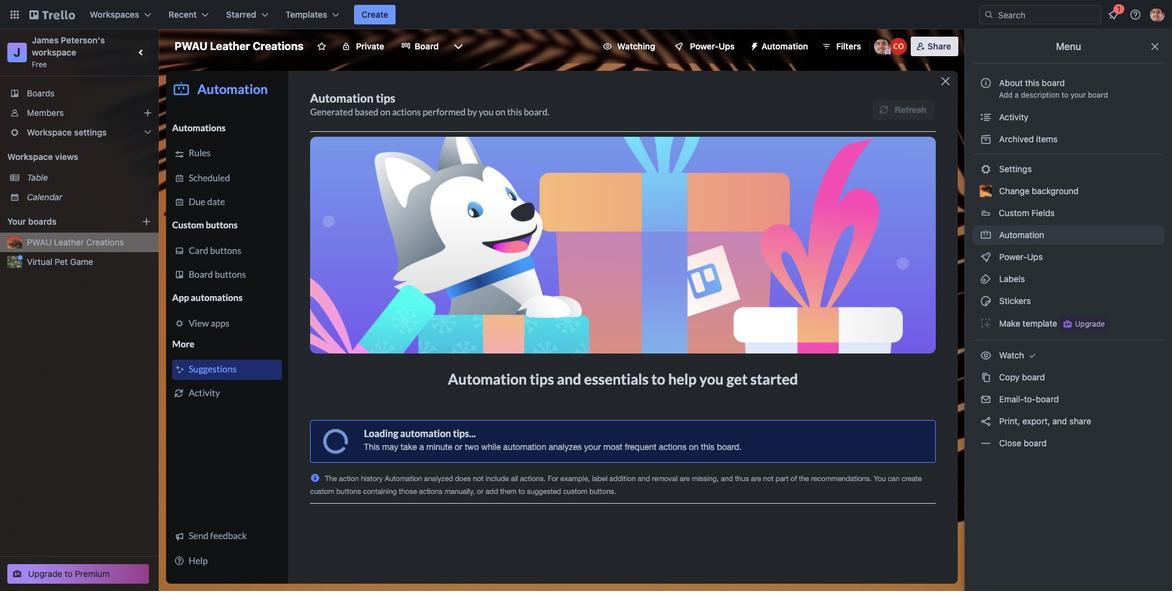 Task type: vqa. For each thing, say whether or not it's contained in the screenshot.
[Example] Bump node version for Slack & Services to new LTS 6.9.1 link
no



Task type: describe. For each thing, give the bounding box(es) containing it.
premium
[[75, 568, 110, 579]]

watching
[[617, 41, 655, 51]]

christina overa (christinaovera) image
[[890, 38, 907, 55]]

boards
[[28, 216, 57, 227]]

background
[[1032, 186, 1079, 196]]

sm image for close board
[[980, 437, 992, 449]]

close
[[999, 438, 1022, 448]]

upgrade to premium link
[[7, 564, 149, 584]]

power-ups button
[[666, 37, 742, 56]]

creations inside "board name" text field
[[253, 40, 304, 53]]

custom fields
[[999, 208, 1055, 218]]

custom fields button
[[973, 203, 1165, 223]]

share button
[[911, 37, 959, 56]]

open information menu image
[[1130, 9, 1142, 21]]

james peterson (jamespeterson93) image
[[874, 38, 891, 55]]

print,
[[999, 416, 1020, 426]]

sm image for settings
[[980, 163, 992, 175]]

settings
[[74, 127, 107, 137]]

power-ups inside button
[[690, 41, 735, 51]]

close board link
[[973, 434, 1165, 453]]

recent
[[169, 9, 197, 20]]

stickers link
[[973, 291, 1165, 311]]

automation link
[[973, 225, 1165, 245]]

ups inside button
[[719, 41, 735, 51]]

power- inside button
[[690, 41, 719, 51]]

leather inside the pwau leather creations link
[[54, 237, 84, 247]]

power-ups link
[[973, 247, 1165, 267]]

archived
[[999, 134, 1034, 144]]

sm image for power-ups
[[980, 251, 992, 263]]

this
[[1025, 78, 1040, 88]]

add board image
[[142, 217, 151, 227]]

starred
[[226, 9, 256, 20]]

j
[[14, 45, 21, 59]]

change background link
[[973, 181, 1165, 201]]

watch
[[997, 350, 1027, 360]]

members
[[27, 107, 64, 118]]

archived items link
[[973, 129, 1165, 149]]

and
[[1053, 416, 1067, 426]]

sm image for copy board
[[980, 371, 992, 383]]

description
[[1021, 90, 1060, 100]]

export,
[[1023, 416, 1050, 426]]

copy board
[[997, 372, 1045, 382]]

create button
[[354, 5, 396, 24]]

activity
[[997, 112, 1029, 122]]

make
[[999, 318, 1021, 328]]

boards
[[27, 88, 55, 98]]

to-
[[1024, 394, 1036, 404]]

primary element
[[0, 0, 1172, 29]]

board
[[415, 41, 439, 51]]

a
[[1015, 90, 1019, 100]]

0 horizontal spatial creations
[[86, 237, 124, 247]]

add
[[999, 90, 1013, 100]]

1 horizontal spatial power-ups
[[997, 252, 1045, 262]]

board right your on the top right
[[1088, 90, 1108, 100]]

customize views image
[[452, 40, 464, 53]]

labels
[[997, 274, 1025, 284]]

james peterson's workspace free
[[32, 35, 107, 69]]

workspace settings
[[27, 127, 107, 137]]

star or unstar board image
[[317, 42, 327, 51]]

pwau inside "board name" text field
[[175, 40, 208, 53]]

leather inside "board name" text field
[[210, 40, 250, 53]]

workspace settings button
[[0, 123, 159, 142]]

table
[[27, 172, 48, 183]]

sm image for make template
[[980, 317, 992, 329]]

about this board add a description to your board
[[999, 78, 1108, 100]]

game
[[70, 256, 93, 267]]

sm image for watch
[[980, 349, 992, 361]]

virtual
[[27, 256, 52, 267]]

j link
[[7, 43, 27, 62]]

search image
[[984, 10, 994, 20]]

members link
[[0, 103, 159, 123]]

your boards
[[7, 216, 57, 227]]

about
[[999, 78, 1023, 88]]

views
[[55, 151, 78, 162]]

labels link
[[973, 269, 1165, 289]]

activity link
[[973, 107, 1165, 127]]

Board name text field
[[169, 37, 310, 56]]

watching button
[[595, 37, 663, 56]]

1 notification image
[[1106, 7, 1121, 22]]

filters
[[836, 41, 861, 51]]

email-to-board link
[[973, 390, 1165, 409]]

workspaces button
[[82, 5, 159, 24]]

your
[[7, 216, 26, 227]]

sm image for activity
[[980, 111, 992, 123]]

create
[[361, 9, 388, 20]]

back to home image
[[29, 5, 75, 24]]

change background
[[997, 186, 1079, 196]]



Task type: locate. For each thing, give the bounding box(es) containing it.
0 horizontal spatial ups
[[719, 41, 735, 51]]

board up description
[[1042, 78, 1065, 88]]

0 horizontal spatial upgrade
[[28, 568, 62, 579]]

james peterson's workspace link
[[32, 35, 107, 57]]

0 vertical spatial automation
[[762, 41, 808, 51]]

1 horizontal spatial pwau
[[175, 40, 208, 53]]

1 horizontal spatial upgrade
[[1075, 319, 1105, 329]]

virtual pet game link
[[27, 256, 151, 268]]

sm image
[[980, 163, 992, 175], [980, 229, 992, 241], [980, 273, 992, 285], [980, 393, 992, 405], [980, 415, 992, 427], [980, 437, 992, 449]]

upgrade for upgrade to premium
[[28, 568, 62, 579]]

0 vertical spatial upgrade
[[1075, 319, 1105, 329]]

settings link
[[973, 159, 1165, 179]]

pet
[[55, 256, 68, 267]]

recent button
[[161, 5, 216, 24]]

pwau down recent popup button on the top left of page
[[175, 40, 208, 53]]

0 vertical spatial power-
[[690, 41, 719, 51]]

upgrade for upgrade
[[1075, 319, 1105, 329]]

copy board link
[[973, 368, 1165, 387]]

private button
[[334, 37, 392, 56]]

copy
[[999, 372, 1020, 382]]

workspace down members
[[27, 127, 72, 137]]

automation
[[762, 41, 808, 51], [997, 230, 1045, 240]]

0 vertical spatial pwau leather creations
[[175, 40, 304, 53]]

sm image for archived items
[[980, 133, 992, 145]]

board up to-
[[1022, 372, 1045, 382]]

starred button
[[219, 5, 276, 24]]

sm image for automation
[[980, 229, 992, 241]]

templates button
[[278, 5, 347, 24]]

Search field
[[994, 5, 1101, 24]]

pwau leather creations up game
[[27, 237, 124, 247]]

0 vertical spatial leather
[[210, 40, 250, 53]]

sm image inside labels link
[[980, 273, 992, 285]]

pwau leather creations link
[[27, 236, 151, 249]]

print, export, and share
[[997, 416, 1092, 426]]

pwau up virtual
[[27, 237, 52, 247]]

1 vertical spatial power-ups
[[997, 252, 1045, 262]]

6 sm image from the top
[[980, 437, 992, 449]]

0 vertical spatial power-ups
[[690, 41, 735, 51]]

power-ups
[[690, 41, 735, 51], [997, 252, 1045, 262]]

0 horizontal spatial pwau leather creations
[[27, 237, 124, 247]]

pwau leather creations inside "board name" text field
[[175, 40, 304, 53]]

sm image inside archived items link
[[980, 133, 992, 145]]

to
[[1062, 90, 1069, 100], [65, 568, 73, 579]]

workspace inside dropdown button
[[27, 127, 72, 137]]

upgrade to premium
[[28, 568, 110, 579]]

automation inside button
[[762, 41, 808, 51]]

power-
[[690, 41, 719, 51], [999, 252, 1027, 262]]

leather down your boards with 2 items element
[[54, 237, 84, 247]]

sm image inside email-to-board link
[[980, 393, 992, 405]]

workspace for workspace settings
[[27, 127, 72, 137]]

sm image inside the automation button
[[745, 37, 762, 54]]

0 vertical spatial ups
[[719, 41, 735, 51]]

sm image for stickers
[[980, 295, 992, 307]]

to left premium
[[65, 568, 73, 579]]

workspaces
[[90, 9, 139, 20]]

1 horizontal spatial creations
[[253, 40, 304, 53]]

1 vertical spatial workspace
[[7, 151, 53, 162]]

upgrade button
[[1061, 317, 1108, 332]]

upgrade inside button
[[1075, 319, 1105, 329]]

board down export, at the bottom right
[[1024, 438, 1047, 448]]

free
[[32, 60, 47, 69]]

automation left the filters button
[[762, 41, 808, 51]]

5 sm image from the top
[[980, 415, 992, 427]]

upgrade
[[1075, 319, 1105, 329], [28, 568, 62, 579]]

3 sm image from the top
[[980, 273, 992, 285]]

templates
[[286, 9, 327, 20]]

sm image inside the power-ups link
[[980, 251, 992, 263]]

share
[[928, 41, 951, 51]]

0 horizontal spatial power-ups
[[690, 41, 735, 51]]

sm image for labels
[[980, 273, 992, 285]]

0 horizontal spatial automation
[[762, 41, 808, 51]]

1 horizontal spatial power-
[[999, 252, 1027, 262]]

share
[[1070, 416, 1092, 426]]

pwau
[[175, 40, 208, 53], [27, 237, 52, 247]]

menu
[[1056, 41, 1081, 52]]

creations up virtual pet game link
[[86, 237, 124, 247]]

creations down templates on the left of the page
[[253, 40, 304, 53]]

items
[[1036, 134, 1058, 144]]

ups down automation link
[[1027, 252, 1043, 262]]

sm image inside activity 'link'
[[980, 111, 992, 123]]

sm image inside print, export, and share link
[[980, 415, 992, 427]]

close board
[[997, 438, 1047, 448]]

james
[[32, 35, 59, 45]]

0 horizontal spatial to
[[65, 568, 73, 579]]

archived items
[[997, 134, 1058, 144]]

2 sm image from the top
[[980, 229, 992, 241]]

print, export, and share link
[[973, 412, 1165, 431]]

sm image inside close board link
[[980, 437, 992, 449]]

workspace views
[[7, 151, 78, 162]]

board link
[[394, 37, 446, 56]]

1 vertical spatial power-
[[999, 252, 1027, 262]]

0 horizontal spatial leather
[[54, 237, 84, 247]]

1 vertical spatial ups
[[1027, 252, 1043, 262]]

board up print, export, and share
[[1036, 394, 1059, 404]]

private
[[356, 41, 384, 51]]

boards link
[[0, 84, 159, 103]]

sm image for print, export, and share
[[980, 415, 992, 427]]

1 horizontal spatial automation
[[997, 230, 1045, 240]]

peterson's
[[61, 35, 105, 45]]

sm image inside settings link
[[980, 163, 992, 175]]

4 sm image from the top
[[980, 393, 992, 405]]

ups left the automation button
[[719, 41, 735, 51]]

sm image inside stickers link
[[980, 295, 992, 307]]

0 vertical spatial pwau
[[175, 40, 208, 53]]

template
[[1023, 318, 1058, 328]]

1 vertical spatial to
[[65, 568, 73, 579]]

virtual pet game
[[27, 256, 93, 267]]

calendar
[[27, 192, 62, 202]]

sm image inside automation link
[[980, 229, 992, 241]]

1 sm image from the top
[[980, 163, 992, 175]]

this member is an admin of this board. image
[[885, 49, 891, 55]]

to inside about this board add a description to your board
[[1062, 90, 1069, 100]]

automation button
[[745, 37, 816, 56]]

watch link
[[973, 346, 1165, 365]]

email-
[[999, 394, 1024, 404]]

1 horizontal spatial to
[[1062, 90, 1069, 100]]

stickers
[[997, 296, 1031, 306]]

upgrade left premium
[[28, 568, 62, 579]]

1 vertical spatial automation
[[997, 230, 1045, 240]]

1 vertical spatial upgrade
[[28, 568, 62, 579]]

leather
[[210, 40, 250, 53], [54, 237, 84, 247]]

custom
[[999, 208, 1029, 218]]

upgrade down stickers link
[[1075, 319, 1105, 329]]

change
[[999, 186, 1030, 196]]

1 horizontal spatial leather
[[210, 40, 250, 53]]

0 vertical spatial workspace
[[27, 127, 72, 137]]

0 horizontal spatial power-
[[690, 41, 719, 51]]

1 horizontal spatial pwau leather creations
[[175, 40, 304, 53]]

settings
[[997, 164, 1032, 174]]

automation down custom fields
[[997, 230, 1045, 240]]

fields
[[1032, 208, 1055, 218]]

to left your on the top right
[[1062, 90, 1069, 100]]

workspace navigation collapse icon image
[[133, 44, 150, 61]]

1 vertical spatial pwau
[[27, 237, 52, 247]]

make template
[[997, 318, 1058, 328]]

workspace
[[32, 47, 76, 57]]

workspace for workspace views
[[7, 151, 53, 162]]

sm image
[[745, 37, 762, 54], [980, 111, 992, 123], [980, 133, 992, 145], [980, 251, 992, 263], [980, 295, 992, 307], [980, 317, 992, 329], [980, 349, 992, 361], [1027, 349, 1039, 361], [980, 371, 992, 383]]

sm image inside copy board link
[[980, 371, 992, 383]]

1 vertical spatial creations
[[86, 237, 124, 247]]

your
[[1071, 90, 1086, 100]]

0 vertical spatial creations
[[253, 40, 304, 53]]

1 vertical spatial pwau leather creations
[[27, 237, 124, 247]]

sm image for email-to-board
[[980, 393, 992, 405]]

leather down starred
[[210, 40, 250, 53]]

1 vertical spatial leather
[[54, 237, 84, 247]]

your boards with 2 items element
[[7, 214, 123, 229]]

filters button
[[818, 37, 865, 56]]

james peterson (jamespeterson93) image
[[1150, 7, 1165, 22]]

workspace up table
[[7, 151, 53, 162]]

0 vertical spatial to
[[1062, 90, 1069, 100]]

0 horizontal spatial pwau
[[27, 237, 52, 247]]

1 horizontal spatial ups
[[1027, 252, 1043, 262]]

pwau leather creations down starred
[[175, 40, 304, 53]]



